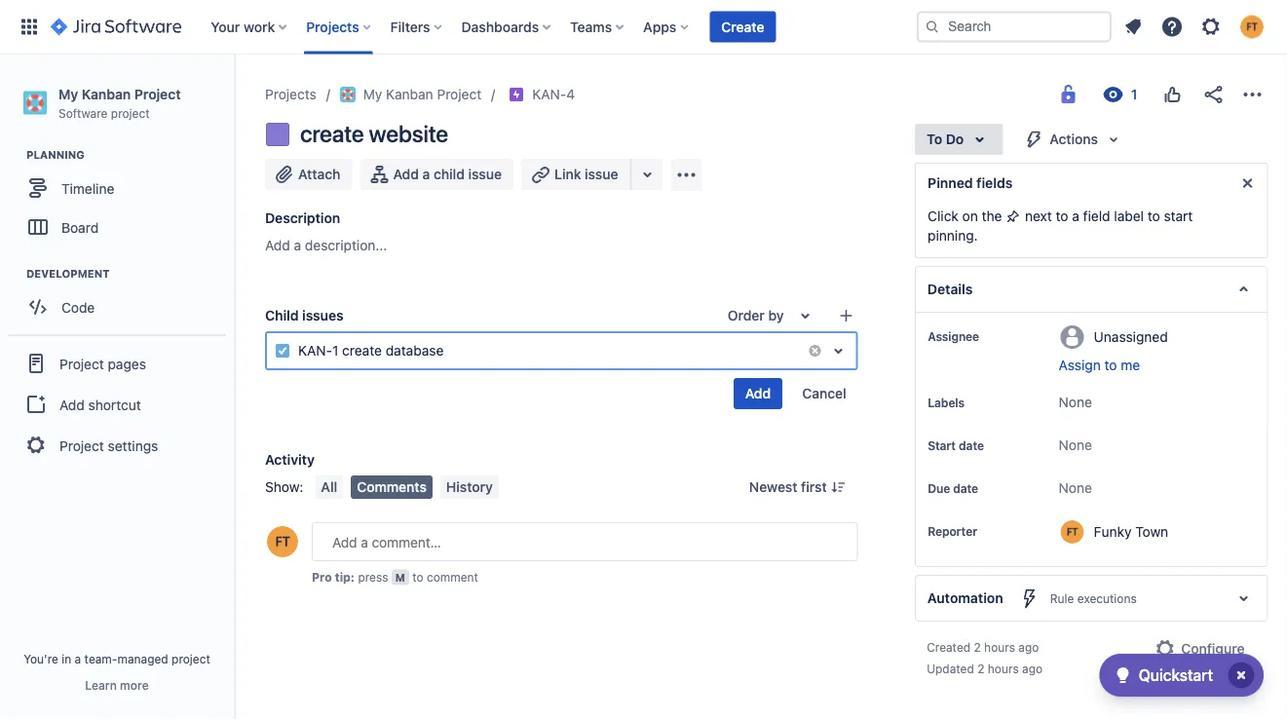 Task type: describe. For each thing, give the bounding box(es) containing it.
1 vertical spatial ago
[[1022, 662, 1043, 676]]

configure link
[[1142, 634, 1257, 665]]

4
[[567, 86, 575, 102]]

link web pages and more image
[[636, 163, 660, 186]]

add button
[[734, 378, 783, 409]]

link
[[555, 166, 581, 182]]

menu bar containing all
[[311, 476, 503, 499]]

my for my kanban project
[[363, 86, 382, 102]]

description...
[[305, 237, 387, 253]]

0 vertical spatial create
[[300, 120, 364, 147]]

link issue
[[555, 166, 619, 182]]

development group
[[10, 266, 233, 333]]

a down description
[[294, 237, 301, 253]]

press
[[358, 570, 388, 584]]

start
[[1164, 208, 1193, 224]]

start
[[928, 439, 956, 452]]

notifications image
[[1122, 15, 1146, 39]]

project settings
[[59, 438, 158, 454]]

details
[[928, 281, 973, 297]]

database
[[386, 343, 444, 359]]

pro tip: press m to comment
[[312, 570, 479, 584]]

kanban for my kanban project
[[386, 86, 434, 102]]

the
[[982, 208, 1002, 224]]

board link
[[10, 208, 224, 247]]

project inside my kanban project software project
[[134, 86, 181, 102]]

comments button
[[351, 476, 433, 499]]

on
[[962, 208, 978, 224]]

my kanban project image
[[340, 87, 356, 102]]

primary element
[[12, 0, 917, 54]]

all button
[[315, 476, 343, 499]]

kan- for 1
[[298, 343, 332, 359]]

my kanban project
[[363, 86, 482, 102]]

newest first image
[[831, 480, 847, 495]]

apps button
[[638, 11, 696, 42]]

appswitcher icon image
[[18, 15, 41, 39]]

search image
[[925, 19, 941, 35]]

clear image
[[808, 343, 823, 359]]

kan- for 4
[[533, 86, 567, 102]]

assign
[[1059, 357, 1101, 373]]

dashboards button
[[456, 11, 559, 42]]

shortcut
[[88, 397, 141, 413]]

attach button
[[265, 159, 352, 190]]

website
[[369, 120, 448, 147]]

1 horizontal spatial project
[[172, 652, 210, 666]]

your
[[211, 19, 240, 35]]

kan-1 create database
[[298, 343, 444, 359]]

to right m
[[413, 570, 424, 584]]

profile image of funky town image
[[267, 526, 298, 558]]

automation element
[[915, 575, 1268, 622]]

newest first button
[[738, 476, 859, 499]]

settings image
[[1200, 15, 1223, 39]]

add for add a child issue
[[393, 166, 419, 182]]

project inside 'link'
[[437, 86, 482, 102]]

next
[[1025, 208, 1052, 224]]

activity
[[265, 452, 315, 468]]

created
[[927, 641, 971, 654]]

newest first
[[750, 479, 827, 495]]

a inside next to a field label to start pinning.
[[1072, 208, 1080, 224]]

1 vertical spatial hours
[[988, 662, 1019, 676]]

3 none from the top
[[1059, 480, 1092, 496]]

to right next
[[1056, 208, 1068, 224]]

configure
[[1181, 641, 1245, 657]]

to do
[[927, 131, 964, 147]]

more
[[120, 679, 149, 692]]

child
[[265, 308, 299, 324]]

sidebar navigation image
[[213, 78, 255, 117]]

share image
[[1202, 83, 1225, 106]]

you're in a team-managed project
[[24, 652, 210, 666]]

to left the start
[[1148, 208, 1160, 224]]

rule
[[1050, 592, 1075, 605]]

my kanban project software project
[[58, 86, 181, 120]]

add for add shortcut
[[59, 397, 85, 413]]

my kanban project link
[[340, 83, 482, 106]]

automation
[[928, 590, 1004, 606]]

pinned
[[928, 175, 973, 191]]

next to a field label to start pinning.
[[928, 208, 1193, 244]]

development image
[[3, 262, 26, 286]]

create child image
[[839, 308, 855, 324]]

labels
[[928, 396, 965, 409]]

field
[[1083, 208, 1110, 224]]

issues
[[302, 308, 344, 324]]

filters
[[391, 19, 430, 35]]

actions
[[1050, 131, 1098, 147]]

comment
[[427, 570, 479, 584]]

filters button
[[385, 11, 450, 42]]

managed
[[117, 652, 168, 666]]

details element
[[915, 266, 1268, 313]]

description
[[265, 210, 340, 226]]

project settings link
[[8, 424, 226, 467]]

check image
[[1112, 664, 1135, 687]]

planning group
[[10, 147, 233, 253]]

click
[[928, 208, 959, 224]]

create
[[722, 19, 765, 35]]

code link
[[10, 288, 224, 327]]

reporter pin to top. only you can see pinned fields. image
[[981, 524, 997, 539]]

a inside add a child issue button
[[423, 166, 430, 182]]

timeline
[[61, 180, 114, 196]]

quickstart button
[[1100, 654, 1264, 697]]

project inside my kanban project software project
[[111, 106, 150, 120]]

Search field
[[917, 11, 1112, 42]]

kanban for my kanban project software project
[[82, 86, 131, 102]]

issue inside link issue button
[[585, 166, 619, 182]]

first
[[802, 479, 827, 495]]

create website
[[300, 120, 448, 147]]

1 vertical spatial 2
[[978, 662, 985, 676]]

add a child issue
[[393, 166, 502, 182]]

cancel button
[[791, 378, 859, 409]]

add app image
[[675, 163, 699, 187]]



Task type: locate. For each thing, give the bounding box(es) containing it.
projects inside dropdown button
[[306, 19, 359, 35]]

jira software image
[[51, 15, 182, 39], [51, 15, 182, 39]]

issue right child
[[469, 166, 502, 182]]

reporter
[[928, 524, 977, 538]]

newest
[[750, 479, 798, 495]]

pro
[[312, 570, 332, 584]]

hours right 'created'
[[984, 641, 1015, 654]]

child
[[434, 166, 465, 182]]

learn
[[85, 679, 117, 692]]

project left sidebar navigation icon
[[134, 86, 181, 102]]

add inside group
[[59, 397, 85, 413]]

timeline link
[[10, 169, 224, 208]]

dashboards
[[462, 19, 539, 35]]

vote options: no one has voted for this issue yet. image
[[1161, 83, 1184, 106]]

0 vertical spatial ago
[[1019, 641, 1039, 654]]

my inside my kanban project software project
[[58, 86, 78, 102]]

updated
[[927, 662, 974, 676]]

kan-4
[[533, 86, 575, 102]]

funky town
[[1094, 524, 1169, 540]]

order
[[728, 308, 765, 324]]

labels pin to top. only you can see pinned fields. image
[[969, 395, 984, 410]]

kan- left copy link to issue image
[[533, 86, 567, 102]]

town
[[1136, 524, 1169, 540]]

click on the
[[928, 208, 1006, 224]]

add left shortcut
[[59, 397, 85, 413]]

kan- down issues
[[298, 343, 332, 359]]

pages
[[108, 356, 146, 372]]

1 vertical spatial create
[[342, 343, 382, 359]]

project left epic icon
[[437, 86, 482, 102]]

planning
[[26, 149, 85, 162]]

to do button
[[915, 124, 1003, 155]]

show:
[[265, 479, 304, 495]]

0 vertical spatial projects
[[306, 19, 359, 35]]

to
[[927, 131, 942, 147]]

a left child
[[423, 166, 430, 182]]

m
[[396, 571, 405, 584]]

add shortcut button
[[8, 385, 226, 424]]

0 horizontal spatial project
[[111, 106, 150, 120]]

kan-4 link
[[533, 83, 575, 106]]

history button
[[441, 476, 499, 499]]

kanban inside 'link'
[[386, 86, 434, 102]]

pinning.
[[928, 228, 978, 244]]

0 horizontal spatial kanban
[[82, 86, 131, 102]]

1 vertical spatial date
[[953, 482, 978, 495]]

by
[[769, 308, 784, 324]]

project down add shortcut
[[59, 438, 104, 454]]

project pages
[[59, 356, 146, 372]]

learn more
[[85, 679, 149, 692]]

menu bar
[[311, 476, 503, 499]]

work
[[244, 19, 275, 35]]

assignee
[[928, 330, 979, 343]]

ago down automation element
[[1019, 641, 1039, 654]]

my
[[58, 86, 78, 102], [363, 86, 382, 102]]

cancel
[[803, 386, 847, 402]]

assign to me button
[[1059, 356, 1248, 375]]

projects up my kanban project image
[[306, 19, 359, 35]]

0 vertical spatial kan-
[[533, 86, 567, 102]]

quickstart
[[1139, 666, 1214, 685]]

1 vertical spatial kan-
[[298, 343, 332, 359]]

team-
[[84, 652, 117, 666]]

project
[[134, 86, 181, 102], [437, 86, 482, 102], [59, 356, 104, 372], [59, 438, 104, 454]]

2 my from the left
[[363, 86, 382, 102]]

edit color, purple selected image
[[266, 123, 290, 146]]

0 horizontal spatial my
[[58, 86, 78, 102]]

2 vertical spatial none
[[1059, 480, 1092, 496]]

0 vertical spatial project
[[111, 106, 150, 120]]

1 my from the left
[[58, 86, 78, 102]]

software
[[58, 106, 108, 120]]

1 horizontal spatial my
[[363, 86, 382, 102]]

hide message image
[[1236, 172, 1260, 195]]

child issues
[[265, 308, 344, 324]]

add left cancel
[[746, 386, 771, 402]]

actions button
[[1011, 124, 1137, 155]]

1 vertical spatial projects
[[265, 86, 317, 102]]

banner containing your work
[[0, 0, 1288, 55]]

to left me
[[1105, 357, 1117, 373]]

board
[[61, 219, 99, 235]]

none for labels
[[1059, 394, 1092, 410]]

kan-
[[533, 86, 567, 102], [298, 343, 332, 359]]

2 issue from the left
[[585, 166, 619, 182]]

add down description
[[265, 237, 290, 253]]

funky
[[1094, 524, 1132, 540]]

apps
[[644, 19, 677, 35]]

0 horizontal spatial issue
[[469, 166, 502, 182]]

0 horizontal spatial kan-
[[298, 343, 332, 359]]

projects button
[[300, 11, 379, 42]]

a
[[423, 166, 430, 182], [1072, 208, 1080, 224], [294, 237, 301, 253], [75, 652, 81, 666]]

to inside button
[[1105, 357, 1117, 373]]

issue inside add a child issue button
[[469, 166, 502, 182]]

hours
[[984, 641, 1015, 654], [988, 662, 1019, 676]]

actions image
[[1241, 83, 1264, 106]]

order by
[[728, 308, 784, 324]]

rule executions
[[1050, 592, 1137, 605]]

copy link to issue image
[[571, 86, 587, 101]]

create
[[300, 120, 364, 147], [342, 343, 382, 359]]

issue right link
[[585, 166, 619, 182]]

to
[[1056, 208, 1068, 224], [1148, 208, 1160, 224], [1105, 357, 1117, 373], [413, 570, 424, 584]]

order by button
[[716, 300, 829, 331]]

my for my kanban project software project
[[58, 86, 78, 102]]

2 none from the top
[[1059, 437, 1092, 453]]

create right 1
[[342, 343, 382, 359]]

open image
[[827, 339, 851, 363]]

add for add a description...
[[265, 237, 290, 253]]

date for due date
[[953, 482, 978, 495]]

1 vertical spatial none
[[1059, 437, 1092, 453]]

my inside my kanban project 'link'
[[363, 86, 382, 102]]

me
[[1121, 357, 1140, 373]]

1 horizontal spatial kan-
[[533, 86, 567, 102]]

0 vertical spatial date
[[959, 439, 984, 452]]

add a child issue button
[[360, 159, 514, 190]]

ago right updated
[[1022, 662, 1043, 676]]

create button
[[710, 11, 776, 42]]

planning image
[[3, 143, 26, 167]]

1 horizontal spatial kanban
[[386, 86, 434, 102]]

hours right updated
[[988, 662, 1019, 676]]

epic image
[[509, 87, 525, 102]]

ago
[[1019, 641, 1039, 654], [1022, 662, 1043, 676]]

kanban up website
[[386, 86, 434, 102]]

date right start
[[959, 439, 984, 452]]

1 vertical spatial project
[[172, 652, 210, 666]]

created 2 hours ago updated 2 hours ago
[[927, 641, 1043, 676]]

project right software
[[111, 106, 150, 120]]

tip:
[[335, 570, 355, 584]]

2 right updated
[[978, 662, 985, 676]]

my up software
[[58, 86, 78, 102]]

teams button
[[565, 11, 632, 42]]

date right the due
[[953, 482, 978, 495]]

2 right 'created'
[[974, 641, 981, 654]]

none for start date
[[1059, 437, 1092, 453]]

my right my kanban project image
[[363, 86, 382, 102]]

0 vertical spatial none
[[1059, 394, 1092, 410]]

dismiss quickstart image
[[1226, 660, 1258, 691]]

kanban inside my kanban project software project
[[82, 86, 131, 102]]

a right in
[[75, 652, 81, 666]]

1 issue from the left
[[469, 166, 502, 182]]

add shortcut
[[59, 397, 141, 413]]

projects for projects dropdown button
[[306, 19, 359, 35]]

settings
[[108, 438, 158, 454]]

due
[[928, 482, 950, 495]]

1 horizontal spatial issue
[[585, 166, 619, 182]]

start date
[[928, 439, 984, 452]]

issue
[[469, 166, 502, 182], [585, 166, 619, 182]]

projects up edit color, purple selected image
[[265, 86, 317, 102]]

0 vertical spatial 2
[[974, 641, 981, 654]]

your work button
[[205, 11, 295, 42]]

projects link
[[265, 83, 317, 106]]

projects for 'projects' link
[[265, 86, 317, 102]]

learn more button
[[85, 678, 149, 693]]

kanban up software
[[82, 86, 131, 102]]

executions
[[1078, 592, 1137, 605]]

2 kanban from the left
[[386, 86, 434, 102]]

create down my kanban project image
[[300, 120, 364, 147]]

your profile and settings image
[[1241, 15, 1264, 39]]

in
[[62, 652, 71, 666]]

2
[[974, 641, 981, 654], [978, 662, 985, 676]]

a left the field
[[1072, 208, 1080, 224]]

date for start date
[[959, 439, 984, 452]]

add
[[393, 166, 419, 182], [265, 237, 290, 253], [746, 386, 771, 402], [59, 397, 85, 413]]

banner
[[0, 0, 1288, 55]]

group containing project pages
[[8, 335, 226, 473]]

1 kanban from the left
[[82, 86, 131, 102]]

project up add shortcut
[[59, 356, 104, 372]]

project right managed
[[172, 652, 210, 666]]

add a description...
[[265, 237, 387, 253]]

1 none from the top
[[1059, 394, 1092, 410]]

assign to me
[[1059, 357, 1140, 373]]

Add a comment… field
[[312, 523, 859, 562]]

code
[[61, 299, 95, 315]]

assignee pin to top. only you can see pinned fields. image
[[983, 329, 999, 344]]

add down website
[[393, 166, 419, 182]]

group
[[8, 335, 226, 473]]

add for add
[[746, 386, 771, 402]]

attach
[[298, 166, 341, 182]]

0 vertical spatial hours
[[984, 641, 1015, 654]]

your work
[[211, 19, 275, 35]]

due date
[[928, 482, 978, 495]]

help image
[[1161, 15, 1184, 39]]



Task type: vqa. For each thing, say whether or not it's contained in the screenshot.
LABELS
yes



